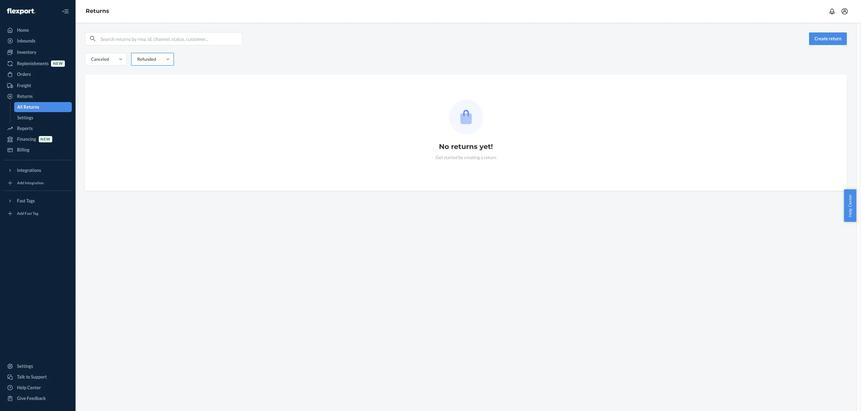 Task type: describe. For each thing, give the bounding box(es) containing it.
by
[[459, 155, 464, 160]]

close navigation image
[[62, 8, 69, 15]]

creating
[[464, 155, 480, 160]]

0 horizontal spatial help
[[17, 385, 26, 390]]

financing
[[17, 136, 36, 142]]

inventory link
[[4, 47, 72, 57]]

inbounds
[[17, 38, 35, 43]]

add integration
[[17, 181, 44, 185]]

add fast tag link
[[4, 209, 72, 219]]

0 vertical spatial returns
[[86, 8, 109, 15]]

home
[[17, 27, 29, 33]]

0 vertical spatial settings link
[[14, 113, 72, 123]]

tags
[[26, 198, 35, 204]]

billing link
[[4, 145, 72, 155]]

freight link
[[4, 81, 72, 91]]

0 horizontal spatial center
[[27, 385, 41, 390]]

all returns
[[17, 104, 39, 110]]

support
[[31, 374, 47, 380]]

add integration link
[[4, 178, 72, 188]]

no
[[439, 142, 450, 151]]

new for replenishments
[[53, 61, 63, 66]]

0 horizontal spatial return
[[484, 155, 497, 160]]

get started by creating a return
[[436, 155, 497, 160]]

freight
[[17, 83, 31, 88]]

inventory
[[17, 49, 36, 55]]

create return
[[815, 36, 842, 41]]

talk
[[17, 374, 25, 380]]

integrations button
[[4, 165, 72, 176]]

get
[[436, 155, 443, 160]]

2 settings from the top
[[17, 364, 33, 369]]

fast inside dropdown button
[[17, 198, 25, 204]]

started
[[444, 155, 458, 160]]

0 vertical spatial returns link
[[86, 8, 109, 15]]

open account menu image
[[842, 8, 849, 15]]

open notifications image
[[829, 8, 837, 15]]



Task type: locate. For each thing, give the bounding box(es) containing it.
0 horizontal spatial help center
[[17, 385, 41, 390]]

billing
[[17, 147, 29, 153]]

yet!
[[480, 142, 493, 151]]

0 horizontal spatial new
[[41, 137, 50, 142]]

center inside button
[[848, 194, 854, 207]]

to
[[26, 374, 30, 380]]

1 vertical spatial settings link
[[4, 361, 72, 372]]

returns
[[451, 142, 478, 151]]

help center
[[848, 194, 854, 217], [17, 385, 41, 390]]

reports link
[[4, 124, 72, 134]]

1 vertical spatial returns link
[[4, 91, 72, 101]]

settings up reports
[[17, 115, 33, 120]]

returns inside the all returns link
[[24, 104, 39, 110]]

return
[[830, 36, 842, 41], [484, 155, 497, 160]]

1 horizontal spatial returns link
[[86, 8, 109, 15]]

add
[[17, 181, 24, 185], [17, 211, 24, 216]]

1 vertical spatial center
[[27, 385, 41, 390]]

1 horizontal spatial return
[[830, 36, 842, 41]]

1 vertical spatial return
[[484, 155, 497, 160]]

help center link
[[4, 383, 72, 393]]

fast tags button
[[4, 196, 72, 206]]

empty list image
[[449, 100, 484, 134]]

create
[[815, 36, 829, 41]]

1 vertical spatial help
[[17, 385, 26, 390]]

flexport logo image
[[7, 8, 35, 14]]

new
[[53, 61, 63, 66], [41, 137, 50, 142]]

0 vertical spatial add
[[17, 181, 24, 185]]

0 vertical spatial settings
[[17, 115, 33, 120]]

1 horizontal spatial center
[[848, 194, 854, 207]]

settings up to
[[17, 364, 33, 369]]

1 add from the top
[[17, 181, 24, 185]]

add for add integration
[[17, 181, 24, 185]]

1 vertical spatial add
[[17, 211, 24, 216]]

talk to support
[[17, 374, 47, 380]]

orders link
[[4, 69, 72, 79]]

new up orders "link"
[[53, 61, 63, 66]]

help center inside button
[[848, 194, 854, 217]]

fast tags
[[17, 198, 35, 204]]

integrations
[[17, 168, 41, 173]]

1 vertical spatial new
[[41, 137, 50, 142]]

1 vertical spatial fast
[[25, 211, 32, 216]]

2 vertical spatial returns
[[24, 104, 39, 110]]

refunded
[[137, 56, 156, 62]]

1 horizontal spatial help center
[[848, 194, 854, 217]]

returns inside returns link
[[17, 94, 33, 99]]

fast
[[17, 198, 25, 204], [25, 211, 32, 216]]

new down reports link
[[41, 137, 50, 142]]

0 vertical spatial help center
[[848, 194, 854, 217]]

return inside create return button
[[830, 36, 842, 41]]

add left integration
[[17, 181, 24, 185]]

give feedback
[[17, 396, 46, 401]]

settings
[[17, 115, 33, 120], [17, 364, 33, 369]]

2 add from the top
[[17, 211, 24, 216]]

0 horizontal spatial returns link
[[4, 91, 72, 101]]

orders
[[17, 72, 31, 77]]

feedback
[[27, 396, 46, 401]]

0 vertical spatial new
[[53, 61, 63, 66]]

inbounds link
[[4, 36, 72, 46]]

give
[[17, 396, 26, 401]]

no returns yet!
[[439, 142, 493, 151]]

reports
[[17, 126, 33, 131]]

integration
[[25, 181, 44, 185]]

help inside button
[[848, 208, 854, 217]]

1 vertical spatial returns
[[17, 94, 33, 99]]

settings link
[[14, 113, 72, 123], [4, 361, 72, 372]]

replenishments
[[17, 61, 49, 66]]

1 vertical spatial help center
[[17, 385, 41, 390]]

return right a
[[484, 155, 497, 160]]

return right 'create'
[[830, 36, 842, 41]]

1 horizontal spatial help
[[848, 208, 854, 217]]

tag
[[33, 211, 38, 216]]

add down fast tags
[[17, 211, 24, 216]]

help
[[848, 208, 854, 217], [17, 385, 26, 390]]

canceled
[[91, 56, 109, 62]]

0 vertical spatial help
[[848, 208, 854, 217]]

fast left tags
[[17, 198, 25, 204]]

give feedback button
[[4, 394, 72, 404]]

returns
[[86, 8, 109, 15], [17, 94, 33, 99], [24, 104, 39, 110]]

talk to support button
[[4, 372, 72, 382]]

add for add fast tag
[[17, 211, 24, 216]]

returns link
[[86, 8, 109, 15], [4, 91, 72, 101]]

home link
[[4, 25, 72, 35]]

settings link down the all returns link
[[14, 113, 72, 123]]

1 vertical spatial settings
[[17, 364, 33, 369]]

create return button
[[810, 32, 848, 45]]

settings link up support in the left bottom of the page
[[4, 361, 72, 372]]

center
[[848, 194, 854, 207], [27, 385, 41, 390]]

add fast tag
[[17, 211, 38, 216]]

fast left the "tag"
[[25, 211, 32, 216]]

all
[[17, 104, 23, 110]]

1 horizontal spatial new
[[53, 61, 63, 66]]

Search returns by rma, id, channel, status, customer... text field
[[101, 32, 242, 45]]

0 vertical spatial fast
[[17, 198, 25, 204]]

a
[[481, 155, 483, 160]]

0 vertical spatial return
[[830, 36, 842, 41]]

new for financing
[[41, 137, 50, 142]]

0 vertical spatial center
[[848, 194, 854, 207]]

all returns link
[[14, 102, 72, 112]]

help center button
[[845, 189, 857, 222]]

1 settings from the top
[[17, 115, 33, 120]]



Task type: vqa. For each thing, say whether or not it's contained in the screenshot.
right days.
no



